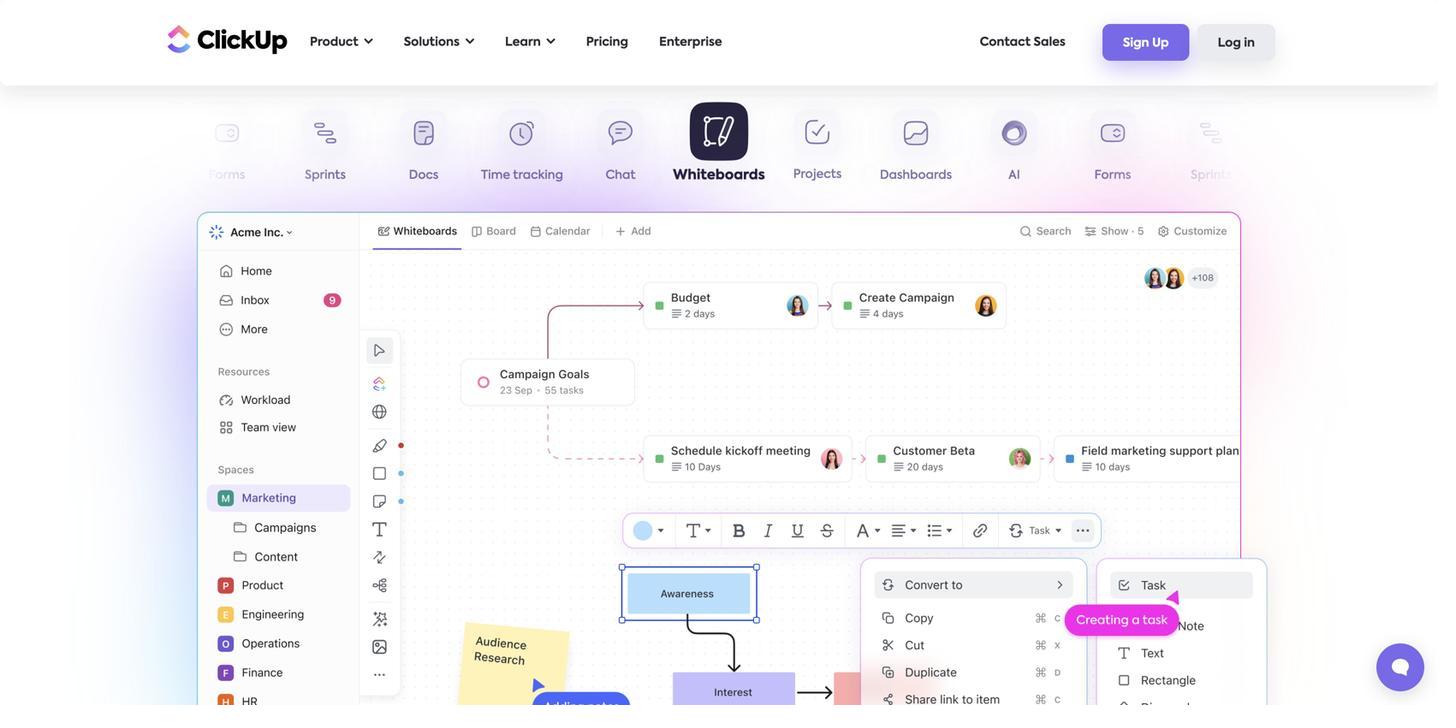 Task type: locate. For each thing, give the bounding box(es) containing it.
1 horizontal spatial sprints button
[[1163, 110, 1261, 189]]

solutions
[[404, 36, 460, 48]]

ai button
[[79, 110, 178, 189], [966, 110, 1064, 189]]

projects
[[794, 168, 842, 180]]

2 forms button from the left
[[1064, 110, 1163, 189]]

product
[[310, 36, 359, 48]]

0 horizontal spatial forms
[[209, 170, 245, 182]]

contact sales link
[[972, 25, 1075, 60]]

1 horizontal spatial sprints
[[1191, 170, 1232, 182]]

forms
[[209, 170, 245, 182], [1095, 170, 1132, 182]]

0 horizontal spatial ai
[[123, 170, 134, 182]]

forms button
[[178, 110, 276, 189], [1064, 110, 1163, 189]]

1 horizontal spatial ai button
[[966, 110, 1064, 189]]

sales
[[1034, 36, 1066, 48]]

1 horizontal spatial docs
[[1295, 170, 1325, 182]]

0 horizontal spatial docs
[[409, 170, 439, 182]]

1 docs from the left
[[409, 170, 439, 182]]

0 horizontal spatial docs button
[[375, 110, 473, 189]]

whiteboards
[[673, 170, 766, 183]]

time
[[481, 170, 510, 182]]

in
[[1245, 37, 1256, 49]]

0 horizontal spatial forms button
[[178, 110, 276, 189]]

up
[[1153, 37, 1169, 49]]

0 horizontal spatial sprints
[[305, 170, 346, 182]]

whiteboards button
[[670, 103, 769, 188]]

2 sprints from the left
[[1191, 170, 1232, 182]]

enterprise link
[[651, 25, 731, 60]]

contact sales
[[980, 36, 1066, 48]]

solutions button
[[395, 25, 483, 60]]

0 horizontal spatial ai button
[[79, 110, 178, 189]]

1 docs button from the left
[[375, 110, 473, 189]]

1 forms from the left
[[209, 170, 245, 182]]

1 horizontal spatial forms button
[[1064, 110, 1163, 189]]

docs
[[409, 170, 439, 182], [1295, 170, 1325, 182]]

1 sprints from the left
[[305, 170, 346, 182]]

docs button
[[375, 110, 473, 189], [1261, 110, 1360, 189]]

1 horizontal spatial forms
[[1095, 170, 1132, 182]]

sprints
[[305, 170, 346, 182], [1191, 170, 1232, 182]]

contact
[[980, 36, 1031, 48]]

pricing link
[[578, 25, 637, 60]]

0 horizontal spatial sprints button
[[276, 110, 375, 189]]

ai
[[123, 170, 134, 182], [1009, 170, 1021, 182]]

pricing
[[586, 36, 629, 48]]

whiteboards image
[[197, 212, 1242, 706]]

sprints button
[[276, 110, 375, 189], [1163, 110, 1261, 189]]

learn button
[[497, 25, 564, 60]]

1 sprints button from the left
[[276, 110, 375, 189]]

sign up button
[[1103, 24, 1190, 61]]

2 forms from the left
[[1095, 170, 1132, 182]]

1 forms button from the left
[[178, 110, 276, 189]]

dashboards button
[[867, 110, 966, 189]]

sign up
[[1123, 37, 1169, 49]]

1 horizontal spatial ai
[[1009, 170, 1021, 182]]

enterprise
[[659, 36, 723, 48]]

projects button
[[769, 108, 867, 187]]

1 horizontal spatial docs button
[[1261, 110, 1360, 189]]



Task type: vqa. For each thing, say whether or not it's contained in the screenshot.
Solutions
yes



Task type: describe. For each thing, give the bounding box(es) containing it.
log
[[1218, 37, 1242, 49]]

2 docs button from the left
[[1261, 110, 1360, 189]]

clickup image
[[163, 23, 288, 55]]

sign
[[1123, 37, 1150, 49]]

forms for first forms button from the right
[[1095, 170, 1132, 182]]

1 ai from the left
[[123, 170, 134, 182]]

sprints for first sprints button from right
[[1191, 170, 1232, 182]]

log in
[[1218, 37, 1256, 49]]

forms for second forms button from right
[[209, 170, 245, 182]]

time tracking button
[[473, 110, 572, 189]]

2 docs from the left
[[1295, 170, 1325, 182]]

sprints for 1st sprints button from left
[[305, 170, 346, 182]]

product button
[[301, 25, 382, 60]]

dashboards
[[880, 170, 952, 182]]

chat image
[[839, 540, 1289, 706]]

chat
[[606, 170, 636, 182]]

chat button
[[572, 110, 670, 189]]

learn
[[505, 36, 541, 48]]

2 ai button from the left
[[966, 110, 1064, 189]]

time tracking
[[481, 170, 563, 182]]

2 sprints button from the left
[[1163, 110, 1261, 189]]

log in link
[[1198, 24, 1276, 61]]

1 ai button from the left
[[79, 110, 178, 189]]

tracking
[[513, 170, 563, 182]]

2 ai from the left
[[1009, 170, 1021, 182]]



